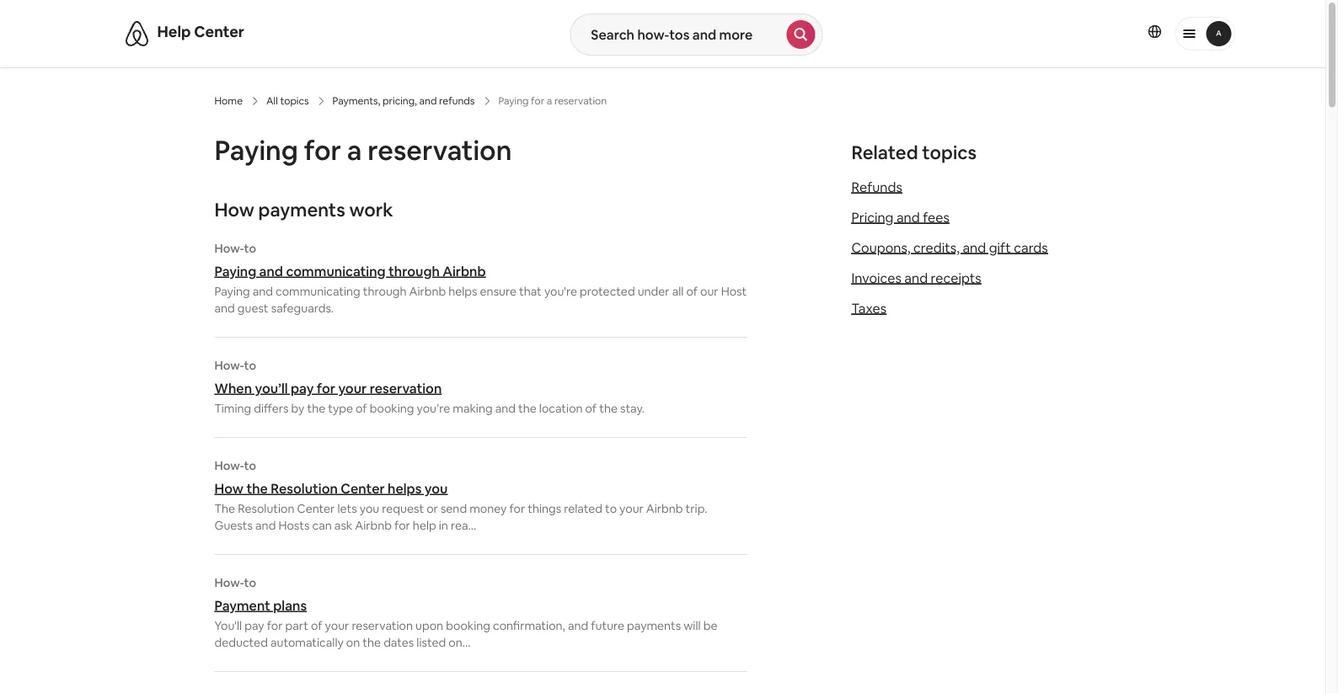 Task type: describe. For each thing, give the bounding box(es) containing it.
refunds
[[852, 178, 903, 196]]

confirmation,
[[493, 619, 566, 634]]

deducted
[[215, 636, 268, 651]]

how-to paying and communicating through airbnb paying and communicating through airbnb helps ensure that you're protected under all of our host and guest safeguards.
[[215, 241, 747, 316]]

for down request
[[395, 518, 410, 534]]

your inside how-to payment plans you'll pay for part of your reservation upon booking confirmation, and future payments will be deducted automatically on the dates listed on…
[[325, 619, 349, 634]]

that
[[519, 284, 542, 299]]

differs
[[254, 401, 289, 416]]

related
[[564, 502, 603, 517]]

payment plans link
[[215, 597, 747, 615]]

payments, pricing, and refunds
[[333, 94, 475, 107]]

request
[[382, 502, 424, 517]]

2 horizontal spatial center
[[341, 480, 385, 497]]

money
[[470, 502, 507, 517]]

of inside how-to paying and communicating through airbnb paying and communicating through airbnb helps ensure that you're protected under all of our host and guest safeguards.
[[687, 284, 698, 299]]

0 vertical spatial reservation
[[368, 132, 512, 168]]

0 horizontal spatial center
[[194, 22, 244, 42]]

2 vertical spatial center
[[297, 502, 335, 517]]

all
[[672, 284, 684, 299]]

1 paying from the top
[[215, 132, 298, 168]]

coupons, credits, and gift cards link
[[852, 239, 1048, 256]]

automatically
[[271, 636, 344, 651]]

the
[[215, 502, 235, 517]]

credits,
[[914, 239, 960, 256]]

home link
[[215, 94, 243, 108]]

dates
[[384, 636, 414, 651]]

invoices
[[852, 269, 902, 287]]

paying for a reservation
[[215, 132, 512, 168]]

0 vertical spatial through
[[389, 263, 440, 280]]

payment plans element
[[215, 576, 747, 652]]

when you'll pay for your reservation element
[[215, 358, 747, 417]]

protected
[[580, 284, 635, 299]]

helps inside how-to paying and communicating through airbnb paying and communicating through airbnb helps ensure that you're protected under all of our host and guest safeguards.
[[449, 284, 478, 299]]

1 vertical spatial through
[[363, 284, 407, 299]]

for inside how-to payment plans you'll pay for part of your reservation upon booking confirmation, and future payments will be deducted automatically on the dates listed on…
[[267, 619, 283, 634]]

paying and communicating through airbnb link
[[215, 263, 747, 280]]

all topics link
[[266, 94, 309, 108]]

trip.
[[686, 502, 708, 517]]

can
[[312, 518, 332, 534]]

fees
[[923, 209, 950, 226]]

upon
[[416, 619, 444, 634]]

when you'll pay for your reservation link
[[215, 380, 747, 397]]

payment
[[215, 597, 270, 615]]

and inside the how-to how the resolution center helps you the resolution center lets you request or send money for things related to your airbnb trip. guests and hosts can ask airbnb for help in rea…
[[255, 518, 276, 534]]

how- for paying
[[215, 241, 244, 256]]

invoices and receipts
[[852, 269, 982, 287]]

coupons, credits, and gift cards
[[852, 239, 1048, 256]]

host
[[721, 284, 747, 299]]

Search how-tos and more search field
[[571, 14, 787, 55]]

taxes link
[[852, 300, 887, 317]]

airbnb down paying and communicating through airbnb link
[[409, 284, 446, 299]]

2 paying from the top
[[215, 263, 256, 280]]

location
[[539, 401, 583, 416]]

you're
[[417, 401, 450, 416]]

airbnb homepage image
[[123, 20, 150, 47]]

0 vertical spatial payments
[[258, 198, 345, 222]]

of inside how-to payment plans you'll pay for part of your reservation upon booking confirmation, and future payments will be deducted automatically on the dates listed on…
[[311, 619, 322, 634]]

reservation inside "how-to when you'll pay for your reservation timing differs by the type of booking you're making and the location of the stay."
[[370, 380, 442, 397]]

booking inside "how-to when you'll pay for your reservation timing differs by the type of booking you're making and the location of the stay."
[[370, 401, 414, 416]]

payments,
[[333, 94, 381, 107]]

main navigation menu image
[[1207, 21, 1232, 46]]

help
[[157, 22, 191, 42]]

plans
[[273, 597, 307, 615]]

pricing
[[852, 209, 894, 226]]

for inside "how-to when you'll pay for your reservation timing differs by the type of booking you're making and the location of the stay."
[[317, 380, 336, 397]]

you're
[[544, 284, 577, 299]]

airbnb left trip.
[[646, 502, 683, 517]]

coupons,
[[852, 239, 911, 256]]

send
[[441, 502, 467, 517]]

making
[[453, 401, 493, 416]]

taxes
[[852, 300, 887, 317]]

paying and communicating through airbnb element
[[215, 241, 747, 317]]

and inside how-to payment plans you'll pay for part of your reservation upon booking confirmation, and future payments will be deducted automatically on the dates listed on…
[[568, 619, 589, 634]]

help
[[413, 518, 436, 534]]

invoices and receipts link
[[852, 269, 982, 287]]

home
[[215, 94, 243, 107]]

to for you'll
[[244, 358, 256, 373]]

to for plans
[[244, 576, 256, 591]]

help center
[[157, 22, 244, 42]]

you'll
[[215, 619, 242, 634]]

in
[[439, 518, 448, 534]]

how-to how the resolution center helps you the resolution center lets you request or send money for things related to your airbnb trip. guests and hosts can ask airbnb for help in rea…
[[215, 459, 708, 534]]

of right location
[[586, 401, 597, 416]]

how the resolution center helps you link
[[215, 480, 747, 497]]

refunds
[[439, 94, 475, 107]]

refunds link
[[852, 178, 903, 196]]

1 vertical spatial you
[[360, 502, 380, 517]]

gift
[[989, 239, 1011, 256]]

listed
[[417, 636, 446, 651]]



Task type: vqa. For each thing, say whether or not it's contained in the screenshot.
'Help Center'
yes



Task type: locate. For each thing, give the bounding box(es) containing it.
4 how- from the top
[[215, 576, 244, 591]]

reservation up "you're"
[[370, 380, 442, 397]]

things
[[528, 502, 562, 517]]

1 how- from the top
[[215, 241, 244, 256]]

how the resolution center helps you element
[[215, 459, 747, 534]]

how- for payment
[[215, 576, 244, 591]]

payments inside how-to payment plans you'll pay for part of your reservation upon booking confirmation, and future payments will be deducted automatically on the dates listed on…
[[627, 619, 681, 634]]

our
[[701, 284, 719, 299]]

0 vertical spatial how
[[215, 198, 255, 222]]

helps up request
[[388, 480, 422, 497]]

ensure
[[480, 284, 517, 299]]

your inside the how-to how the resolution center helps you the resolution center lets you request or send money for things related to your airbnb trip. guests and hosts can ask airbnb for help in rea…
[[620, 502, 644, 517]]

to inside how-to payment plans you'll pay for part of your reservation upon booking confirmation, and future payments will be deducted automatically on the dates listed on…
[[244, 576, 256, 591]]

pay inside "how-to when you'll pay for your reservation timing differs by the type of booking you're making and the location of the stay."
[[291, 380, 314, 397]]

paying
[[215, 132, 298, 168], [215, 263, 256, 280], [215, 284, 250, 299]]

how- inside the how-to how the resolution center helps you the resolution center lets you request or send money for things related to your airbnb trip. guests and hosts can ask airbnb for help in rea…
[[215, 459, 244, 474]]

how inside the how-to how the resolution center helps you the resolution center lets you request or send money for things related to your airbnb trip. guests and hosts can ask airbnb for help in rea…
[[215, 480, 244, 497]]

payments, pricing, and refunds link
[[333, 94, 475, 108]]

1 vertical spatial communicating
[[276, 284, 361, 299]]

reservation
[[368, 132, 512, 168], [370, 380, 442, 397], [352, 619, 413, 634]]

center up 'can'
[[297, 502, 335, 517]]

safeguards.
[[271, 301, 334, 316]]

receipts
[[931, 269, 982, 287]]

for up type
[[317, 380, 336, 397]]

on
[[346, 636, 360, 651]]

of right 'all'
[[687, 284, 698, 299]]

0 vertical spatial paying
[[215, 132, 298, 168]]

how- up the the
[[215, 459, 244, 474]]

1 horizontal spatial helps
[[449, 284, 478, 299]]

how- up payment
[[215, 576, 244, 591]]

the right by
[[307, 401, 326, 416]]

0 vertical spatial pay
[[291, 380, 314, 397]]

to up when
[[244, 358, 256, 373]]

to for the
[[244, 459, 256, 474]]

reservation up dates
[[352, 619, 413, 634]]

for left part
[[267, 619, 283, 634]]

2 vertical spatial paying
[[215, 284, 250, 299]]

all topics
[[266, 94, 309, 107]]

your
[[338, 380, 367, 397], [620, 502, 644, 517], [325, 619, 349, 634]]

topics right "all"
[[280, 94, 309, 107]]

your inside "how-to when you'll pay for your reservation timing differs by the type of booking you're making and the location of the stay."
[[338, 380, 367, 397]]

to inside "how-to when you'll pay for your reservation timing differs by the type of booking you're making and the location of the stay."
[[244, 358, 256, 373]]

you up or
[[425, 480, 448, 497]]

0 vertical spatial resolution
[[271, 480, 338, 497]]

payments left work
[[258, 198, 345, 222]]

or
[[427, 502, 438, 517]]

airbnb right the ask
[[355, 518, 392, 534]]

0 horizontal spatial topics
[[280, 94, 309, 107]]

how- up when
[[215, 358, 244, 373]]

to up payment
[[244, 576, 256, 591]]

for left things on the bottom of the page
[[510, 502, 525, 517]]

when
[[215, 380, 252, 397]]

future
[[591, 619, 625, 634]]

1 horizontal spatial you
[[425, 480, 448, 497]]

a
[[347, 132, 362, 168]]

to right related on the left of the page
[[605, 502, 617, 517]]

1 vertical spatial topics
[[923, 140, 977, 164]]

pay inside how-to payment plans you'll pay for part of your reservation upon booking confirmation, and future payments will be deducted automatically on the dates listed on…
[[245, 619, 264, 634]]

0 horizontal spatial booking
[[370, 401, 414, 416]]

1 vertical spatial paying
[[215, 263, 256, 280]]

1 vertical spatial payments
[[627, 619, 681, 634]]

the up 'guests' at left
[[246, 480, 268, 497]]

2 vertical spatial reservation
[[352, 619, 413, 634]]

pay
[[291, 380, 314, 397], [245, 619, 264, 634]]

0 vertical spatial helps
[[449, 284, 478, 299]]

lets
[[338, 502, 357, 517]]

booking
[[370, 401, 414, 416], [446, 619, 491, 634]]

your up type
[[338, 380, 367, 397]]

the inside how-to payment plans you'll pay for part of your reservation upon booking confirmation, and future payments will be deducted automatically on the dates listed on…
[[363, 636, 381, 651]]

you right lets on the bottom
[[360, 502, 380, 517]]

topics for all topics
[[280, 94, 309, 107]]

1 horizontal spatial payments
[[627, 619, 681, 634]]

cards
[[1014, 239, 1048, 256]]

1 vertical spatial center
[[341, 480, 385, 497]]

3 paying from the top
[[215, 284, 250, 299]]

under
[[638, 284, 670, 299]]

by
[[291, 401, 305, 416]]

help center link
[[157, 22, 244, 42]]

rea…
[[451, 518, 477, 534]]

2 vertical spatial your
[[325, 619, 349, 634]]

all
[[266, 94, 278, 107]]

booking up on…
[[446, 619, 491, 634]]

payments
[[258, 198, 345, 222], [627, 619, 681, 634]]

to down timing
[[244, 459, 256, 474]]

airbnb up ensure
[[443, 263, 486, 280]]

topics right related
[[923, 140, 977, 164]]

work
[[349, 198, 393, 222]]

None search field
[[570, 13, 823, 56]]

you'll
[[255, 380, 288, 397]]

2 how- from the top
[[215, 358, 244, 373]]

1 vertical spatial your
[[620, 502, 644, 517]]

airbnb
[[443, 263, 486, 280], [409, 284, 446, 299], [646, 502, 683, 517], [355, 518, 392, 534]]

and inside "how-to when you'll pay for your reservation timing differs by the type of booking you're making and the location of the stay."
[[495, 401, 516, 416]]

0 vertical spatial you
[[425, 480, 448, 497]]

your up "on"
[[325, 619, 349, 634]]

1 vertical spatial resolution
[[238, 502, 295, 517]]

0 vertical spatial booking
[[370, 401, 414, 416]]

center
[[194, 22, 244, 42], [341, 480, 385, 497], [297, 502, 335, 517]]

be
[[704, 619, 718, 634]]

how-to payment plans you'll pay for part of your reservation upon booking confirmation, and future payments will be deducted automatically on the dates listed on…
[[215, 576, 718, 651]]

how-
[[215, 241, 244, 256], [215, 358, 244, 373], [215, 459, 244, 474], [215, 576, 244, 591]]

how payments work
[[215, 198, 393, 222]]

of up automatically
[[311, 619, 322, 634]]

guests
[[215, 518, 253, 534]]

your right related on the left of the page
[[620, 502, 644, 517]]

through
[[389, 263, 440, 280], [363, 284, 407, 299]]

pay up deducted
[[245, 619, 264, 634]]

on…
[[449, 636, 471, 651]]

part
[[285, 619, 309, 634]]

to inside how-to paying and communicating through airbnb paying and communicating through airbnb helps ensure that you're protected under all of our host and guest safeguards.
[[244, 241, 256, 256]]

0 horizontal spatial helps
[[388, 480, 422, 497]]

guest
[[238, 301, 269, 316]]

hosts
[[279, 518, 310, 534]]

center right help
[[194, 22, 244, 42]]

for left a
[[304, 132, 341, 168]]

the left the stay.
[[600, 401, 618, 416]]

reservation down refunds on the top left of the page
[[368, 132, 512, 168]]

pricing,
[[383, 94, 417, 107]]

of
[[687, 284, 698, 299], [356, 401, 367, 416], [586, 401, 597, 416], [311, 619, 322, 634]]

1 vertical spatial helps
[[388, 480, 422, 497]]

pricing and fees link
[[852, 209, 950, 226]]

0 vertical spatial topics
[[280, 94, 309, 107]]

1 how from the top
[[215, 198, 255, 222]]

related topics
[[852, 140, 977, 164]]

you
[[425, 480, 448, 497], [360, 502, 380, 517]]

of right type
[[356, 401, 367, 416]]

0 horizontal spatial pay
[[245, 619, 264, 634]]

0 horizontal spatial you
[[360, 502, 380, 517]]

payments left will
[[627, 619, 681, 634]]

booking inside how-to payment plans you'll pay for part of your reservation upon booking confirmation, and future payments will be deducted automatically on the dates listed on…
[[446, 619, 491, 634]]

pay up by
[[291, 380, 314, 397]]

the inside the how-to how the resolution center helps you the resolution center lets you request or send money for things related to your airbnb trip. guests and hosts can ask airbnb for help in rea…
[[246, 480, 268, 497]]

helps inside the how-to how the resolution center helps you the resolution center lets you request or send money for things related to your airbnb trip. guests and hosts can ask airbnb for help in rea…
[[388, 480, 422, 497]]

helps down paying and communicating through airbnb link
[[449, 284, 478, 299]]

how
[[215, 198, 255, 222], [215, 480, 244, 497]]

1 vertical spatial how
[[215, 480, 244, 497]]

how- inside how-to payment plans you'll pay for part of your reservation upon booking confirmation, and future payments will be deducted automatically on the dates listed on…
[[215, 576, 244, 591]]

the left location
[[518, 401, 537, 416]]

ask
[[335, 518, 353, 534]]

center up lets on the bottom
[[341, 480, 385, 497]]

how- up guest
[[215, 241, 244, 256]]

how- inside "how-to when you'll pay for your reservation timing differs by the type of booking you're making and the location of the stay."
[[215, 358, 244, 373]]

2 how from the top
[[215, 480, 244, 497]]

0 vertical spatial your
[[338, 380, 367, 397]]

reservation inside how-to payment plans you'll pay for part of your reservation upon booking confirmation, and future payments will be deducted automatically on the dates listed on…
[[352, 619, 413, 634]]

for
[[304, 132, 341, 168], [317, 380, 336, 397], [510, 502, 525, 517], [395, 518, 410, 534], [267, 619, 283, 634]]

booking left "you're"
[[370, 401, 414, 416]]

1 vertical spatial pay
[[245, 619, 264, 634]]

topics for related topics
[[923, 140, 977, 164]]

to up guest
[[244, 241, 256, 256]]

will
[[684, 619, 701, 634]]

1 horizontal spatial center
[[297, 502, 335, 517]]

to for and
[[244, 241, 256, 256]]

helps
[[449, 284, 478, 299], [388, 480, 422, 497]]

1 horizontal spatial booking
[[446, 619, 491, 634]]

0 vertical spatial center
[[194, 22, 244, 42]]

1 vertical spatial reservation
[[370, 380, 442, 397]]

how- for how
[[215, 459, 244, 474]]

timing
[[215, 401, 251, 416]]

how- inside how-to paying and communicating through airbnb paying and communicating through airbnb helps ensure that you're protected under all of our host and guest safeguards.
[[215, 241, 244, 256]]

1 horizontal spatial pay
[[291, 380, 314, 397]]

0 horizontal spatial payments
[[258, 198, 345, 222]]

how-to when you'll pay for your reservation timing differs by the type of booking you're making and the location of the stay.
[[215, 358, 645, 416]]

topics
[[280, 94, 309, 107], [923, 140, 977, 164]]

how- for when
[[215, 358, 244, 373]]

1 horizontal spatial topics
[[923, 140, 977, 164]]

stay.
[[620, 401, 645, 416]]

type
[[328, 401, 353, 416]]

0 vertical spatial communicating
[[286, 263, 386, 280]]

the right "on"
[[363, 636, 381, 651]]

3 how- from the top
[[215, 459, 244, 474]]

communicating
[[286, 263, 386, 280], [276, 284, 361, 299]]

1 vertical spatial booking
[[446, 619, 491, 634]]

related
[[852, 140, 919, 164]]

pricing and fees
[[852, 209, 950, 226]]



